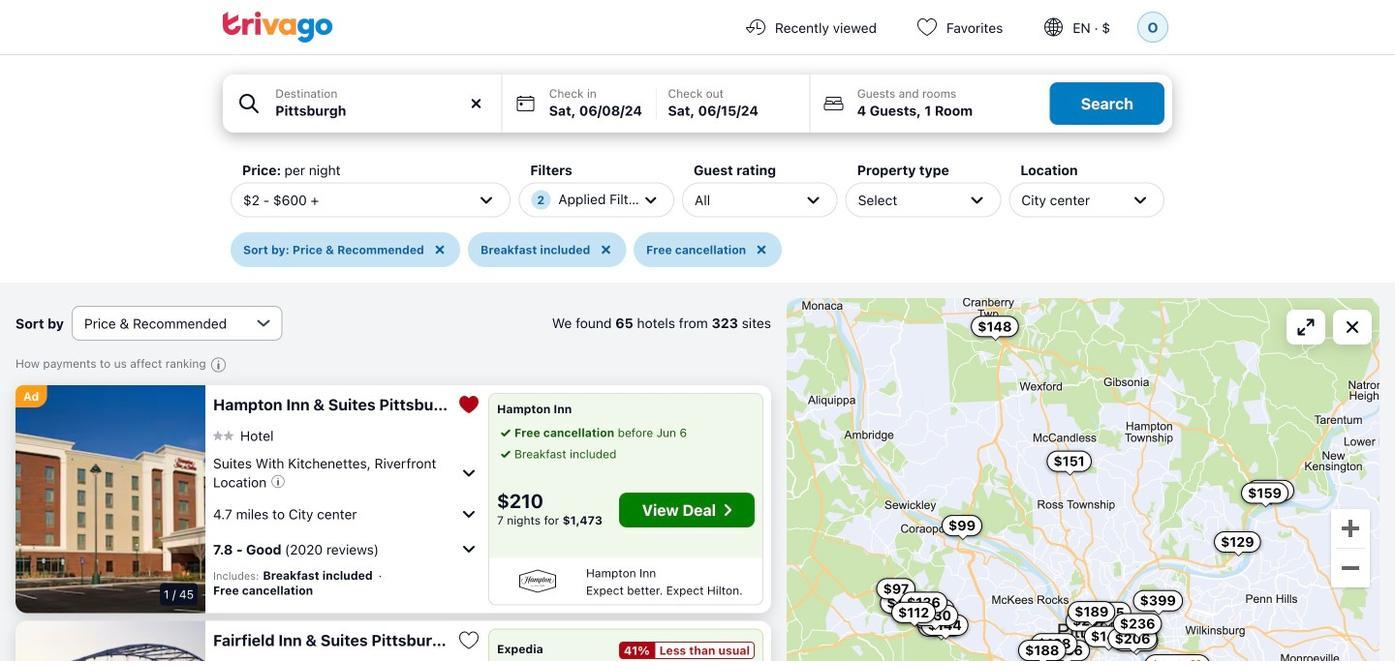 Task type: describe. For each thing, give the bounding box(es) containing it.
fairfield inn & suites pittsburgh neville island, (pittsburgh, usa) image
[[16, 621, 205, 662]]

trivago logo image
[[223, 12, 333, 43]]

hampton inn image
[[497, 568, 578, 595]]



Task type: locate. For each thing, give the bounding box(es) containing it.
hampton inn & suites pittsburgh/waterfront-west homestead, (pittsburgh, usa) image
[[16, 386, 205, 614]]

None field
[[223, 75, 502, 133]]

Where to? search field
[[275, 101, 490, 121]]

clear image
[[468, 95, 485, 112]]

map region
[[787, 298, 1380, 662]]



Task type: vqa. For each thing, say whether or not it's contained in the screenshot.
Hampton Inn & Suites Pittsburgh/Waterfront-West Homestead, (Pittsburgh, USA) Image
yes



